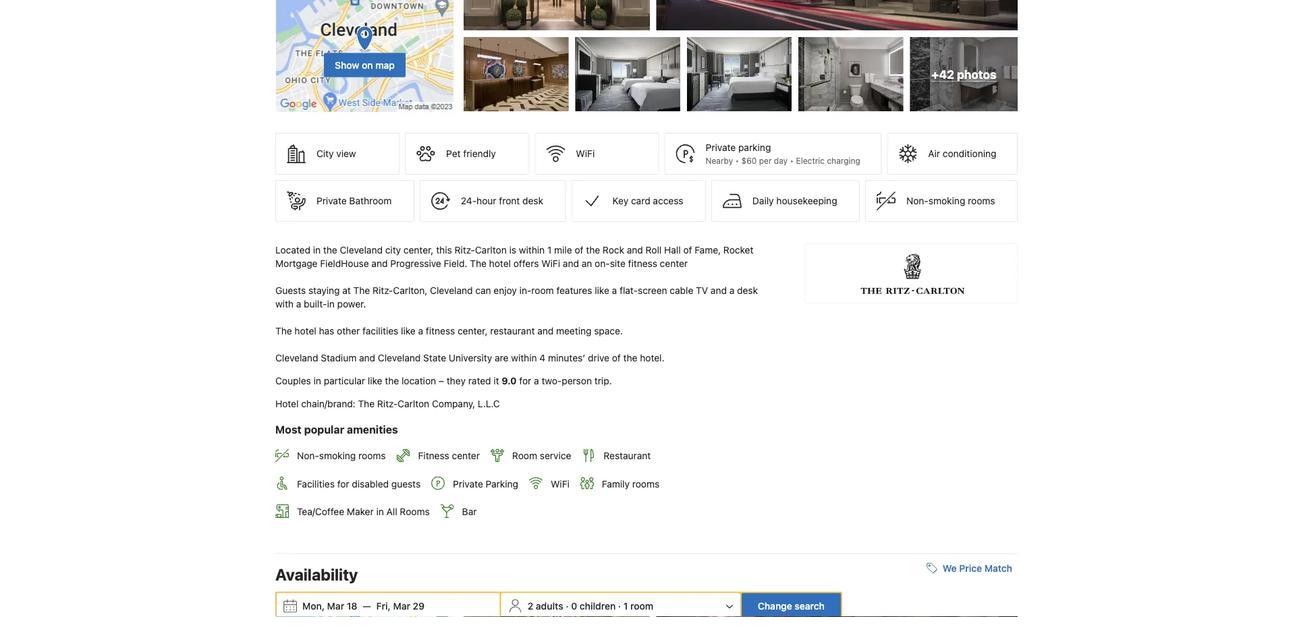 Task type: locate. For each thing, give the bounding box(es) containing it.
private up the nearby
[[706, 142, 736, 153]]

1 vertical spatial desk
[[738, 285, 758, 297]]

0 vertical spatial smoking
[[929, 196, 966, 207]]

2 mar from the left
[[393, 601, 411, 612]]

of up an
[[575, 245, 584, 256]]

the down with
[[276, 326, 292, 337]]

0 horizontal spatial smoking
[[319, 451, 356, 462]]

· left 0
[[566, 601, 569, 612]]

1 vertical spatial smoking
[[319, 451, 356, 462]]

0 vertical spatial desk
[[523, 196, 544, 207]]

smoking inside button
[[929, 196, 966, 207]]

0 horizontal spatial •
[[736, 156, 740, 166]]

2 · from the left
[[619, 601, 621, 612]]

1 horizontal spatial •
[[790, 156, 794, 166]]

1 left mile at the left top
[[548, 245, 552, 256]]

1 horizontal spatial like
[[401, 326, 416, 337]]

1 vertical spatial within
[[511, 353, 537, 364]]

located
[[276, 245, 311, 256]]

for right the "9.0"
[[520, 376, 532, 387]]

like left flat-
[[595, 285, 610, 297]]

0 horizontal spatial private
[[317, 196, 347, 207]]

an
[[582, 258, 592, 270]]

of right hall
[[684, 245, 693, 256]]

• left $60
[[736, 156, 740, 166]]

· right children
[[619, 601, 621, 612]]

for left disabled at the left bottom of page
[[337, 479, 350, 490]]

0
[[571, 601, 578, 612]]

desk inside 24-hour front desk button
[[523, 196, 544, 207]]

in right located
[[313, 245, 321, 256]]

0 vertical spatial like
[[595, 285, 610, 297]]

0 horizontal spatial hotel
[[295, 326, 317, 337]]

0 horizontal spatial ·
[[566, 601, 569, 612]]

rock
[[603, 245, 625, 256]]

1
[[548, 245, 552, 256], [624, 601, 628, 612]]

1 horizontal spatial ·
[[619, 601, 621, 612]]

carlton down location
[[398, 399, 430, 410]]

state
[[424, 353, 446, 364]]

other
[[337, 326, 360, 337]]

private left bathroom
[[317, 196, 347, 207]]

1 vertical spatial room
[[631, 601, 654, 612]]

2 horizontal spatial private
[[706, 142, 736, 153]]

mar left 18
[[327, 601, 345, 612]]

0 horizontal spatial desk
[[523, 196, 544, 207]]

charging
[[828, 156, 861, 166]]

0 vertical spatial non-
[[907, 196, 929, 207]]

card
[[631, 196, 651, 207]]

center down hall
[[660, 258, 688, 270]]

ritz- right at
[[373, 285, 393, 297]]

0 vertical spatial 1
[[548, 245, 552, 256]]

1 vertical spatial 1
[[624, 601, 628, 612]]

located in the cleveland city center, this ritz-carlton is within 1 mile of the rock and roll hall of fame, rocket mortgage fieldhouse and progressive field. the hotel offers wifi and an on-site fitness center guests staying at the ritz-carlton, cleveland can enjoy in-room features like a flat-screen cable tv and a desk with a built-in power. the hotel has other facilities like a fitness center, restaurant and meeting space. cleveland stadium and cleveland state university are within 4 minutes' drive of the hotel.
[[276, 245, 761, 364]]

city
[[385, 245, 401, 256]]

fitness up state
[[426, 326, 455, 337]]

private inside private parking nearby • $60 per day • electric charging
[[706, 142, 736, 153]]

0 horizontal spatial mar
[[327, 601, 345, 612]]

within
[[519, 245, 545, 256], [511, 353, 537, 364]]

rooms down "conditioning"
[[969, 196, 996, 207]]

• right day at right
[[790, 156, 794, 166]]

4
[[540, 353, 546, 364]]

1 right children
[[624, 601, 628, 612]]

center right fitness
[[452, 451, 480, 462]]

0 horizontal spatial center,
[[404, 245, 434, 256]]

meeting
[[557, 326, 592, 337]]

hotel
[[489, 258, 511, 270], [295, 326, 317, 337]]

for
[[520, 376, 532, 387], [337, 479, 350, 490]]

and right tv
[[711, 285, 727, 297]]

1 horizontal spatial center
[[660, 258, 688, 270]]

service
[[540, 451, 572, 462]]

carlton left is
[[475, 245, 507, 256]]

1 horizontal spatial center,
[[458, 326, 488, 337]]

staying
[[309, 285, 340, 297]]

center, up university on the left bottom
[[458, 326, 488, 337]]

0 vertical spatial room
[[532, 285, 554, 297]]

1 vertical spatial hotel
[[295, 326, 317, 337]]

hotel left has
[[295, 326, 317, 337]]

0 horizontal spatial non-
[[297, 451, 319, 462]]

1 horizontal spatial of
[[612, 353, 621, 364]]

0 vertical spatial private
[[706, 142, 736, 153]]

ritz- up field. in the top left of the page
[[455, 245, 475, 256]]

2 vertical spatial rooms
[[633, 479, 660, 490]]

1 vertical spatial wifi
[[542, 258, 561, 270]]

2 vertical spatial private
[[453, 479, 483, 490]]

fitness
[[629, 258, 658, 270], [426, 326, 455, 337]]

we
[[943, 563, 957, 574]]

0 horizontal spatial like
[[368, 376, 383, 387]]

can
[[476, 285, 491, 297]]

city
[[317, 148, 334, 159]]

fitness down roll on the top of page
[[629, 258, 658, 270]]

mar
[[327, 601, 345, 612], [393, 601, 411, 612]]

1 horizontal spatial desk
[[738, 285, 758, 297]]

0 horizontal spatial fitness
[[426, 326, 455, 337]]

access
[[653, 196, 684, 207]]

desk right front
[[523, 196, 544, 207]]

rooms
[[969, 196, 996, 207], [359, 451, 386, 462], [633, 479, 660, 490]]

rooms down 'amenities' at the left
[[359, 451, 386, 462]]

private up bar
[[453, 479, 483, 490]]

disabled
[[352, 479, 389, 490]]

1 · from the left
[[566, 601, 569, 612]]

—
[[363, 601, 371, 612]]

photos
[[958, 67, 997, 81]]

tea/coffee maker in all rooms
[[297, 507, 430, 518]]

ritz- up 'amenities' at the left
[[377, 399, 398, 410]]

0 vertical spatial wifi
[[576, 148, 595, 159]]

company,
[[432, 399, 476, 410]]

smoking down air conditioning button
[[929, 196, 966, 207]]

cleveland down field. in the top left of the page
[[430, 285, 473, 297]]

private for private bathroom
[[317, 196, 347, 207]]

within left 4
[[511, 353, 537, 364]]

1 horizontal spatial 1
[[624, 601, 628, 612]]

cleveland up location
[[378, 353, 421, 364]]

center, up progressive
[[404, 245, 434, 256]]

cleveland up fieldhouse
[[340, 245, 383, 256]]

field.
[[444, 258, 468, 270]]

the left hotel.
[[624, 353, 638, 364]]

facilities for disabled guests
[[297, 479, 421, 490]]

roll
[[646, 245, 662, 256]]

like up hotel chain/brand: the ritz-carlton company, l.l.c
[[368, 376, 383, 387]]

1 horizontal spatial mar
[[393, 601, 411, 612]]

rooms right family
[[633, 479, 660, 490]]

1 horizontal spatial private
[[453, 479, 483, 490]]

1 vertical spatial rooms
[[359, 451, 386, 462]]

we price match button
[[922, 557, 1018, 581]]

on-
[[595, 258, 610, 270]]

1 horizontal spatial smoking
[[929, 196, 966, 207]]

parking
[[739, 142, 771, 153]]

1 horizontal spatial for
[[520, 376, 532, 387]]

desk
[[523, 196, 544, 207], [738, 285, 758, 297]]

0 horizontal spatial of
[[575, 245, 584, 256]]

non- down air
[[907, 196, 929, 207]]

0 vertical spatial rooms
[[969, 196, 996, 207]]

pet friendly
[[447, 148, 496, 159]]

2 horizontal spatial rooms
[[969, 196, 996, 207]]

1 vertical spatial private
[[317, 196, 347, 207]]

29
[[413, 601, 425, 612]]

desk down rocket in the right top of the page
[[738, 285, 758, 297]]

rocket
[[724, 245, 754, 256]]

0 vertical spatial center
[[660, 258, 688, 270]]

mar left 29
[[393, 601, 411, 612]]

like right facilities
[[401, 326, 416, 337]]

non-
[[907, 196, 929, 207], [297, 451, 319, 462]]

hotel down is
[[489, 258, 511, 270]]

air
[[929, 148, 941, 159]]

built-
[[304, 299, 327, 310]]

restaurant
[[490, 326, 535, 337]]

0 vertical spatial for
[[520, 376, 532, 387]]

of right drive
[[612, 353, 621, 364]]

private parking
[[453, 479, 519, 490]]

the up fieldhouse
[[323, 245, 337, 256]]

hour
[[477, 196, 497, 207]]

fri,
[[377, 601, 391, 612]]

2 vertical spatial ritz-
[[377, 399, 398, 410]]

person
[[562, 376, 592, 387]]

key card access
[[613, 196, 684, 207]]

1 inside 'located in the cleveland city center, this ritz-carlton is within 1 mile of the rock and roll hall of fame, rocket mortgage fieldhouse and progressive field. the hotel offers wifi and an on-site fitness center guests staying at the ritz-carlton, cleveland can enjoy in-room features like a flat-screen cable tv and a desk with a built-in power. the hotel has other facilities like a fitness center, restaurant and meeting space. cleveland stadium and cleveland state university are within 4 minutes' drive of the hotel.'
[[548, 245, 552, 256]]

0 vertical spatial non-smoking rooms
[[907, 196, 996, 207]]

stadium
[[321, 353, 357, 364]]

0 vertical spatial center,
[[404, 245, 434, 256]]

1 horizontal spatial carlton
[[475, 245, 507, 256]]

1 horizontal spatial room
[[631, 601, 654, 612]]

the
[[323, 245, 337, 256], [586, 245, 600, 256], [624, 353, 638, 364], [385, 376, 399, 387]]

1 horizontal spatial non-smoking rooms
[[907, 196, 996, 207]]

1 vertical spatial center
[[452, 451, 480, 462]]

private parking nearby • $60 per day • electric charging
[[706, 142, 861, 166]]

non-smoking rooms down most popular amenities
[[297, 451, 386, 462]]

0 vertical spatial carlton
[[475, 245, 507, 256]]

1 vertical spatial for
[[337, 479, 350, 490]]

2 • from the left
[[790, 156, 794, 166]]

cleveland up couples
[[276, 353, 318, 364]]

room down offers
[[532, 285, 554, 297]]

non-smoking rooms
[[907, 196, 996, 207], [297, 451, 386, 462]]

room inside button
[[631, 601, 654, 612]]

particular
[[324, 376, 365, 387]]

1 horizontal spatial fitness
[[629, 258, 658, 270]]

amenities
[[347, 424, 398, 436]]

1 horizontal spatial non-
[[907, 196, 929, 207]]

site
[[610, 258, 626, 270]]

smoking down most popular amenities
[[319, 451, 356, 462]]

and down city
[[372, 258, 388, 270]]

and down mile at the left top
[[563, 258, 579, 270]]

0 horizontal spatial rooms
[[359, 451, 386, 462]]

show on map
[[335, 59, 395, 71]]

0 horizontal spatial 1
[[548, 245, 552, 256]]

center,
[[404, 245, 434, 256], [458, 326, 488, 337]]

center
[[660, 258, 688, 270], [452, 451, 480, 462]]

non- up facilities
[[297, 451, 319, 462]]

0 horizontal spatial room
[[532, 285, 554, 297]]

room
[[513, 451, 538, 462]]

1 vertical spatial like
[[401, 326, 416, 337]]

show
[[335, 59, 360, 71]]

within up offers
[[519, 245, 545, 256]]

non-smoking rooms down air conditioning button
[[907, 196, 996, 207]]

most popular amenities
[[276, 424, 398, 436]]

the
[[470, 258, 487, 270], [354, 285, 370, 297], [276, 326, 292, 337], [358, 399, 375, 410]]

1 vertical spatial carlton
[[398, 399, 430, 410]]

1 vertical spatial non-smoking rooms
[[297, 451, 386, 462]]

and right stadium at bottom
[[359, 353, 376, 364]]

with
[[276, 299, 294, 310]]

room right children
[[631, 601, 654, 612]]

mortgage
[[276, 258, 318, 270]]

private inside button
[[317, 196, 347, 207]]

0 horizontal spatial carlton
[[398, 399, 430, 410]]

nearby
[[706, 156, 734, 166]]

fieldhouse
[[320, 258, 369, 270]]

key card access button
[[572, 180, 706, 222]]

search
[[795, 601, 825, 612]]

key
[[613, 196, 629, 207]]

1 horizontal spatial hotel
[[489, 258, 511, 270]]

mon, mar 18 — fri, mar 29
[[303, 601, 425, 612]]



Task type: vqa. For each thing, say whether or not it's contained in the screenshot.
it
yes



Task type: describe. For each thing, give the bounding box(es) containing it.
the up an
[[586, 245, 600, 256]]

family
[[602, 479, 630, 490]]

0 horizontal spatial for
[[337, 479, 350, 490]]

mile
[[555, 245, 572, 256]]

all
[[387, 507, 398, 518]]

wifi inside 'located in the cleveland city center, this ritz-carlton is within 1 mile of the rock and roll hall of fame, rocket mortgage fieldhouse and progressive field. the hotel offers wifi and an on-site fitness center guests staying at the ritz-carlton, cleveland can enjoy in-room features like a flat-screen cable tv and a desk with a built-in power. the hotel has other facilities like a fitness center, restaurant and meeting space. cleveland stadium and cleveland state university are within 4 minutes' drive of the hotel.'
[[542, 258, 561, 270]]

2 horizontal spatial like
[[595, 285, 610, 297]]

a right tv
[[730, 285, 735, 297]]

friendly
[[463, 148, 496, 159]]

desk inside 'located in the cleveland city center, this ritz-carlton is within 1 mile of the rock and roll hall of fame, rocket mortgage fieldhouse and progressive field. the hotel offers wifi and an on-site fitness center guests staying at the ritz-carlton, cleveland can enjoy in-room features like a flat-screen cable tv and a desk with a built-in power. the hotel has other facilities like a fitness center, restaurant and meeting space. cleveland stadium and cleveland state university are within 4 minutes' drive of the hotel.'
[[738, 285, 758, 297]]

fri, mar 29 button
[[371, 595, 430, 618]]

a right with
[[296, 299, 301, 310]]

2 vertical spatial like
[[368, 376, 383, 387]]

in right couples
[[314, 376, 321, 387]]

trip.
[[595, 376, 612, 387]]

housekeeping
[[777, 196, 838, 207]]

pet friendly button
[[405, 133, 530, 175]]

restaurant
[[604, 451, 651, 462]]

1 vertical spatial ritz-
[[373, 285, 393, 297]]

a up state
[[418, 326, 424, 337]]

guests
[[392, 479, 421, 490]]

1 horizontal spatial rooms
[[633, 479, 660, 490]]

daily housekeeping
[[753, 196, 838, 207]]

minutes'
[[548, 353, 586, 364]]

+42
[[932, 67, 955, 81]]

pet
[[447, 148, 461, 159]]

view
[[337, 148, 356, 159]]

has
[[319, 326, 335, 337]]

non-smoking rooms button
[[866, 180, 1018, 222]]

l.l.c
[[478, 399, 500, 410]]

adults
[[536, 601, 564, 612]]

change
[[758, 601, 793, 612]]

we price match
[[943, 563, 1013, 574]]

city view
[[317, 148, 356, 159]]

carlton,
[[393, 285, 428, 297]]

couples
[[276, 376, 311, 387]]

1 mar from the left
[[327, 601, 345, 612]]

facilities
[[363, 326, 399, 337]]

0 horizontal spatial non-smoking rooms
[[297, 451, 386, 462]]

2 horizontal spatial of
[[684, 245, 693, 256]]

wifi inside button
[[576, 148, 595, 159]]

carlton inside 'located in the cleveland city center, this ritz-carlton is within 1 mile of the rock and roll hall of fame, rocket mortgage fieldhouse and progressive field. the hotel offers wifi and an on-site fitness center guests staying at the ritz-carlton, cleveland can enjoy in-room features like a flat-screen cable tv and a desk with a built-in power. the hotel has other facilities like a fitness center, restaurant and meeting space. cleveland stadium and cleveland state university are within 4 minutes' drive of the hotel.'
[[475, 245, 507, 256]]

18
[[347, 601, 358, 612]]

bathroom
[[349, 196, 392, 207]]

is
[[510, 245, 517, 256]]

mon, mar 18 button
[[297, 595, 363, 618]]

non-smoking rooms inside button
[[907, 196, 996, 207]]

a left flat-
[[612, 285, 617, 297]]

room service
[[513, 451, 572, 462]]

space.
[[594, 326, 623, 337]]

hotel.
[[640, 353, 665, 364]]

non- inside non-smoking rooms button
[[907, 196, 929, 207]]

at
[[343, 285, 351, 297]]

0 vertical spatial ritz-
[[455, 245, 475, 256]]

air conditioning button
[[888, 133, 1018, 175]]

match
[[985, 563, 1013, 574]]

in down staying
[[327, 299, 335, 310]]

0 vertical spatial within
[[519, 245, 545, 256]]

maker
[[347, 507, 374, 518]]

1 vertical spatial fitness
[[426, 326, 455, 337]]

–
[[439, 376, 444, 387]]

hotel chain/brand: the ritz-carlton company, l.l.c
[[276, 399, 500, 410]]

center inside 'located in the cleveland city center, this ritz-carlton is within 1 mile of the rock and roll hall of fame, rocket mortgage fieldhouse and progressive field. the hotel offers wifi and an on-site fitness center guests staying at the ritz-carlton, cleveland can enjoy in-room features like a flat-screen cable tv and a desk with a built-in power. the hotel has other facilities like a fitness center, restaurant and meeting space. cleveland stadium and cleveland state university are within 4 minutes' drive of the hotel.'
[[660, 258, 688, 270]]

0 vertical spatial fitness
[[629, 258, 658, 270]]

and left roll on the top of page
[[627, 245, 643, 256]]

1 inside button
[[624, 601, 628, 612]]

facilities
[[297, 479, 335, 490]]

parking
[[486, 479, 519, 490]]

on
[[362, 59, 373, 71]]

a left 'two-'
[[534, 376, 539, 387]]

it
[[494, 376, 499, 387]]

daily housekeeping button
[[712, 180, 860, 222]]

progressive
[[390, 258, 442, 270]]

+42 photos link
[[911, 37, 1018, 112]]

the up hotel chain/brand: the ritz-carlton company, l.l.c
[[385, 376, 399, 387]]

1 vertical spatial center,
[[458, 326, 488, 337]]

the right field. in the top left of the page
[[470, 258, 487, 270]]

tea/coffee
[[297, 507, 344, 518]]

screen
[[638, 285, 668, 297]]

location
[[402, 376, 436, 387]]

in left all
[[376, 507, 384, 518]]

room inside 'located in the cleveland city center, this ritz-carlton is within 1 mile of the rock and roll hall of fame, rocket mortgage fieldhouse and progressive field. the hotel offers wifi and an on-site fitness center guests staying at the ritz-carlton, cleveland can enjoy in-room features like a flat-screen cable tv and a desk with a built-in power. the hotel has other facilities like a fitness center, restaurant and meeting space. cleveland stadium and cleveland state university are within 4 minutes' drive of the hotel.'
[[532, 285, 554, 297]]

2 adults · 0 children · 1 room
[[528, 601, 654, 612]]

the up 'amenities' at the left
[[358, 399, 375, 410]]

2 vertical spatial wifi
[[551, 479, 570, 490]]

drive
[[588, 353, 610, 364]]

and up 4
[[538, 326, 554, 337]]

private for private parking
[[453, 479, 483, 490]]

university
[[449, 353, 493, 364]]

the right at
[[354, 285, 370, 297]]

flat-
[[620, 285, 638, 297]]

private for private parking nearby • $60 per day • electric charging
[[706, 142, 736, 153]]

2
[[528, 601, 534, 612]]

1 • from the left
[[736, 156, 740, 166]]

fitness
[[418, 451, 450, 462]]

city view button
[[276, 133, 400, 175]]

0 horizontal spatial center
[[452, 451, 480, 462]]

the ritz-carlton company, l.l.c image
[[861, 254, 965, 295]]

children
[[580, 601, 616, 612]]

private bathroom button
[[276, 180, 415, 222]]

hall
[[665, 245, 681, 256]]

1 vertical spatial non-
[[297, 451, 319, 462]]

family rooms
[[602, 479, 660, 490]]

map
[[376, 59, 395, 71]]

24-hour front desk button
[[420, 180, 566, 222]]

this
[[436, 245, 452, 256]]

price
[[960, 563, 983, 574]]

popular
[[304, 424, 345, 436]]

fitness center
[[418, 451, 480, 462]]

24-hour front desk
[[461, 196, 544, 207]]

rooms inside non-smoking rooms button
[[969, 196, 996, 207]]

24-
[[461, 196, 477, 207]]

two-
[[542, 376, 562, 387]]

front
[[499, 196, 520, 207]]

offers
[[514, 258, 539, 270]]

rated
[[468, 376, 491, 387]]

0 vertical spatial hotel
[[489, 258, 511, 270]]

tv
[[696, 285, 709, 297]]

change search
[[758, 601, 825, 612]]

most
[[276, 424, 302, 436]]

guests
[[276, 285, 306, 297]]

bar
[[462, 507, 477, 518]]

features
[[557, 285, 593, 297]]



